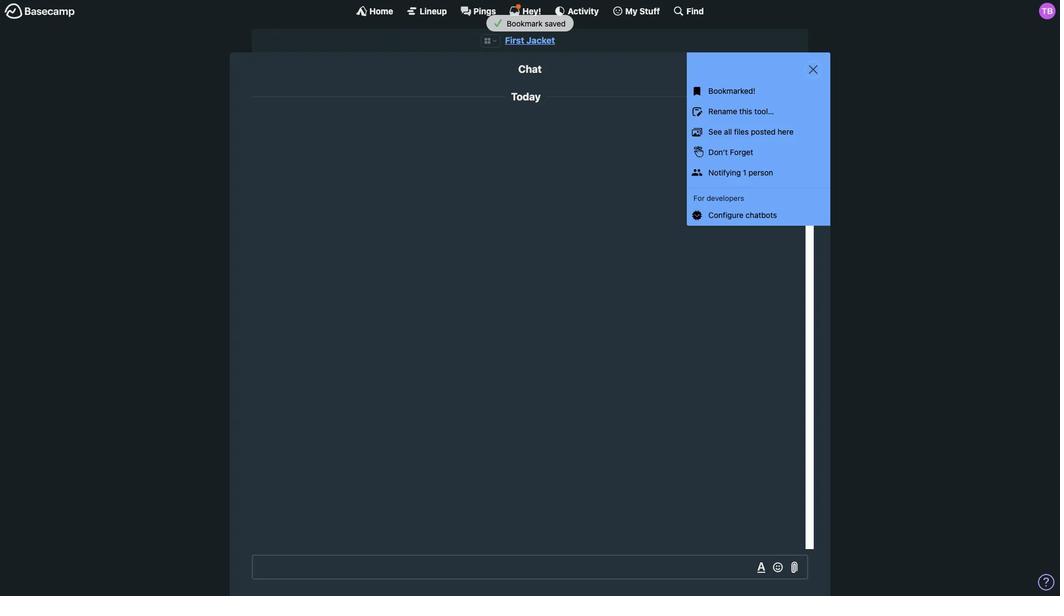 Task type: describe. For each thing, give the bounding box(es) containing it.
jacket
[[526, 35, 555, 45]]

my stuff button
[[612, 6, 660, 17]]

here
[[778, 127, 794, 136]]

10:09am element
[[734, 118, 759, 125]]

switch accounts image
[[4, 3, 75, 20]]

configure chatbots
[[709, 210, 777, 220]]

my
[[625, 6, 638, 16]]

hello team!
[[730, 128, 771, 137]]

for
[[694, 194, 705, 202]]

don't
[[709, 147, 728, 157]]

pings
[[474, 6, 496, 16]]

first
[[505, 35, 524, 45]]

files
[[734, 127, 749, 136]]

bookmark saved alert
[[0, 15, 1060, 32]]

bookmarked!
[[709, 86, 756, 96]]

main element
[[0, 0, 1060, 22]]

hey! button
[[509, 4, 541, 17]]

person
[[749, 168, 773, 177]]

notifying       1 person
[[709, 168, 773, 177]]

notifying
[[709, 168, 741, 177]]

lineup link
[[407, 6, 447, 17]]

chat
[[518, 63, 542, 75]]

find button
[[673, 6, 704, 17]]

see all files posted here link
[[687, 122, 830, 142]]

10:09am link
[[734, 118, 759, 125]]

home link
[[356, 6, 393, 17]]

tyler black image
[[1039, 3, 1056, 19]]

posted
[[751, 127, 776, 136]]

hey!
[[523, 6, 541, 16]]

first jacket link
[[505, 35, 555, 45]]

first jacket
[[505, 35, 555, 45]]

rename
[[709, 107, 737, 116]]

1
[[743, 168, 747, 177]]

this
[[739, 107, 752, 116]]

notifying       1 person link
[[687, 163, 830, 183]]

saved
[[545, 19, 566, 28]]

bookmark saved
[[505, 19, 566, 28]]



Task type: locate. For each thing, give the bounding box(es) containing it.
see
[[709, 127, 722, 136]]

developers
[[707, 194, 744, 202]]

my stuff
[[625, 6, 660, 16]]

rename this tool…
[[709, 107, 774, 116]]

stuff
[[640, 6, 660, 16]]

see all files posted here
[[709, 127, 794, 136]]

rename this tool… link
[[687, 102, 830, 122]]

chatbots
[[746, 210, 777, 220]]

for developers
[[694, 194, 744, 202]]

team!
[[751, 128, 771, 137]]

activity
[[568, 6, 599, 16]]

tool…
[[754, 107, 774, 116]]

don't forget link
[[687, 142, 830, 163]]

all
[[724, 127, 732, 136]]

configure
[[709, 210, 744, 220]]

don't forget
[[709, 147, 753, 157]]

bookmarked! link
[[687, 81, 830, 102]]

activity link
[[555, 6, 599, 17]]

forget
[[730, 147, 753, 157]]

hello
[[730, 128, 748, 137]]

pings button
[[460, 6, 496, 17]]

home
[[369, 6, 393, 16]]

configure chatbots link
[[687, 205, 830, 226]]

find
[[687, 6, 704, 16]]

None text field
[[252, 555, 808, 580]]

today
[[511, 91, 541, 103]]

lineup
[[420, 6, 447, 16]]

tyler black image
[[777, 115, 800, 138]]

10:09am
[[734, 118, 759, 125]]

bookmark
[[507, 19, 543, 28]]



Task type: vqa. For each thing, say whether or not it's contained in the screenshot.
Tyler Black icon
yes



